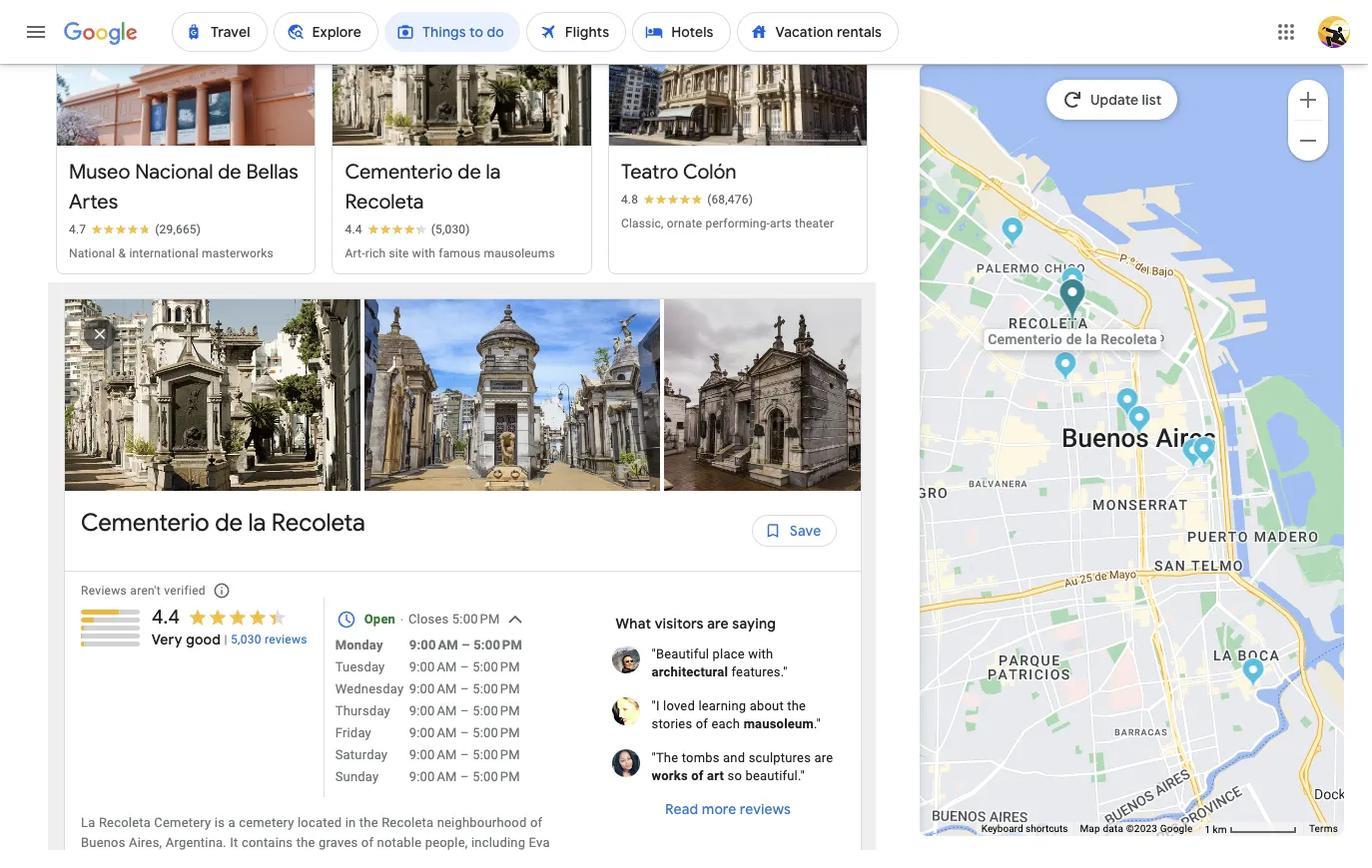 Task type: vqa. For each thing, say whether or not it's contained in the screenshot.


Task type: locate. For each thing, give the bounding box(es) containing it.
sculptures
[[749, 751, 811, 766]]

9:00 am
[[409, 638, 458, 653], [409, 660, 457, 675], [409, 682, 457, 697], [409, 704, 457, 719], [409, 726, 457, 741], [409, 748, 457, 763], [409, 770, 457, 785]]

4.8
[[621, 193, 638, 207]]

4.4 inside 4.4 out of 5 stars from 5,030 reviews. very good. element
[[151, 605, 180, 630]]

the inside "i loved learning about the stories of each
[[787, 699, 806, 714]]

4.4 up very
[[151, 605, 180, 630]]

9:00 am – 5:00 pm for tuesday
[[409, 660, 520, 675]]

sunday
[[335, 770, 379, 785]]

classic, ornate performing-arts theater
[[621, 217, 834, 231]]

mausoleums
[[484, 247, 555, 261]]

are down ."
[[814, 751, 833, 766]]

1 list item from the left
[[65, 300, 365, 491]]

5 9:00 am from the top
[[409, 726, 457, 741]]

recoleta
[[345, 190, 424, 215], [271, 508, 365, 538], [99, 816, 151, 831], [382, 816, 434, 831]]

zoom out map image
[[1296, 128, 1320, 152]]

teatro
[[621, 160, 679, 185]]

2 9:00 am – 5:00 pm from the top
[[409, 660, 520, 675]]

5 9:00 am – 5:00 pm from the top
[[409, 748, 520, 763]]

"the
[[652, 751, 678, 766]]

6 9:00 am – 5:00 pm from the top
[[409, 770, 520, 785]]

famous
[[439, 247, 481, 261]]

wednesday
[[335, 682, 404, 697]]

reviews
[[265, 633, 307, 647], [740, 801, 791, 819]]

4 9:00 am from the top
[[409, 704, 457, 719]]

cementerio de la recoleta up reviews aren't verified icon
[[81, 508, 365, 538]]

4.4 up art-
[[345, 223, 362, 237]]

de left bellas
[[218, 160, 241, 185]]

learning
[[698, 699, 746, 714]]

with right site
[[412, 247, 436, 261]]

argentina.
[[166, 836, 227, 851]]

©2023
[[1126, 824, 1158, 835]]

1 vertical spatial are
[[814, 751, 833, 766]]

de up '(5,030)'
[[458, 160, 481, 185]]

mausoleum ."
[[744, 717, 821, 732]]

arts
[[770, 217, 792, 231]]

with up "features.""
[[748, 647, 773, 662]]

0 horizontal spatial are
[[707, 615, 729, 633]]

5:00 pm for saturday
[[473, 748, 520, 763]]

read more reviews
[[666, 801, 791, 819]]

5:00 pm for sunday
[[473, 770, 520, 785]]

closes
[[408, 612, 449, 627]]

0 vertical spatial reviews
[[265, 633, 307, 647]]

1 vertical spatial 4.4
[[151, 605, 180, 630]]

save button
[[752, 507, 837, 555]]

3 list item from the left
[[664, 300, 964, 491]]

museo nacional de bellas artes
[[69, 160, 298, 215]]

9:00 am for friday
[[409, 726, 457, 741]]

0 horizontal spatial cementerio
[[81, 508, 209, 538]]

cementerio up 'aren't'
[[81, 508, 209, 538]]

0 vertical spatial la
[[486, 160, 501, 185]]

4.8 out of 5 stars from 68,476 reviews image
[[621, 192, 753, 208]]

"beautiful place with architectural features."
[[652, 647, 788, 680]]

1 horizontal spatial cementerio
[[345, 160, 453, 185]]

– for sunday
[[460, 770, 469, 785]]

list item
[[65, 300, 365, 491], [365, 300, 664, 491], [664, 300, 964, 491]]

0 horizontal spatial 4.4
[[151, 605, 180, 630]]

la
[[81, 816, 95, 831]]

0 horizontal spatial with
[[412, 247, 436, 261]]

0 horizontal spatial the
[[296, 836, 315, 851]]

9:00 am – 5:00 pm for sunday
[[409, 770, 520, 785]]

tombs
[[682, 751, 720, 766]]

are up place
[[707, 615, 729, 633]]

1
[[1205, 824, 1211, 835]]

1 horizontal spatial are
[[814, 751, 833, 766]]

it
[[230, 836, 238, 851]]

0 vertical spatial with
[[412, 247, 436, 261]]

5:00 pm for tuesday
[[473, 660, 520, 675]]

4.4 out of 5 stars from 5,030 reviews. very good. element
[[151, 605, 307, 650]]

4.4
[[345, 223, 362, 237], [151, 605, 180, 630]]

international
[[129, 247, 199, 261]]

the right in
[[359, 816, 378, 831]]

de inside the museo nacional de bellas artes
[[218, 160, 241, 185]]

1 horizontal spatial la
[[486, 160, 501, 185]]

1 9:00 am – 5:00 pm from the top
[[409, 638, 522, 653]]

"i
[[652, 699, 660, 714]]

of left "art" on the right
[[691, 769, 704, 784]]

7 9:00 am from the top
[[409, 770, 457, 785]]

4.4 inside 4.4 out of 5 stars from 5,030 reviews image
[[345, 223, 362, 237]]

saturday
[[335, 748, 388, 763]]

1 horizontal spatial with
[[748, 647, 773, 662]]

0 vertical spatial are
[[707, 615, 729, 633]]

– for saturday
[[460, 748, 469, 763]]

museo de arte latinoamericano de buenos aires image
[[1001, 217, 1024, 250]]

4.4 out of 5 stars from 5,030 reviews image
[[345, 222, 470, 238]]

caminito image
[[1242, 658, 1265, 691]]

shortcuts
[[1026, 824, 1068, 835]]

are
[[707, 615, 729, 633], [814, 751, 833, 766]]

about
[[750, 699, 784, 714]]

monday
[[335, 638, 383, 653]]

cementerio up 4.4 out of 5 stars from 5,030 reviews image
[[345, 160, 453, 185]]

"i loved learning about the stories of each
[[652, 699, 806, 732]]

1 vertical spatial with
[[748, 647, 773, 662]]

1 horizontal spatial reviews
[[740, 801, 791, 819]]

saying
[[732, 615, 776, 633]]

map
[[1080, 824, 1100, 835]]

loved
[[663, 699, 695, 714]]

of
[[696, 717, 708, 732], [691, 769, 704, 784], [530, 816, 543, 831], [361, 836, 374, 851]]

google
[[1160, 824, 1193, 835]]

performing-
[[706, 217, 770, 231]]

la
[[486, 160, 501, 185], [248, 508, 266, 538]]

map region
[[757, 0, 1368, 851]]

– for tuesday
[[460, 660, 469, 675]]

are inside the "the tombs and sculptures are works of art so beautiful."
[[814, 751, 833, 766]]

graves
[[319, 836, 358, 851]]

cementerio de la recoleta element
[[81, 507, 365, 555]]

de
[[218, 160, 241, 185], [458, 160, 481, 185], [215, 508, 243, 538]]

9:00 am for sunday
[[409, 770, 457, 785]]

0 horizontal spatial reviews
[[265, 633, 307, 647]]

verified
[[164, 584, 206, 598]]

–
[[462, 638, 470, 653], [460, 660, 469, 675], [460, 682, 469, 697], [460, 704, 469, 719], [460, 726, 469, 741], [460, 748, 469, 763], [460, 770, 469, 785]]

mausoleum
[[744, 717, 814, 732]]

update list button
[[1047, 80, 1178, 120]]

&
[[118, 247, 126, 261]]

0 vertical spatial cementerio
[[345, 160, 453, 185]]

artes
[[69, 190, 118, 215]]

6 9:00 am from the top
[[409, 748, 457, 763]]

2 9:00 am from the top
[[409, 660, 457, 675]]

of left each
[[696, 717, 708, 732]]

3 9:00 am – 5:00 pm from the top
[[409, 704, 520, 719]]

reviews
[[81, 584, 127, 598]]

reviews down beautiful."
[[740, 801, 791, 819]]

good
[[186, 631, 221, 649]]

the down located
[[296, 836, 315, 851]]

museo
[[69, 160, 130, 185]]

0 vertical spatial the
[[787, 699, 806, 714]]

stories
[[652, 717, 692, 732]]

the up mausoleum ."
[[787, 699, 806, 714]]

very good | 5,030 reviews
[[151, 631, 307, 649]]

theater
[[795, 217, 834, 231]]

5:00 pm for friday
[[473, 726, 520, 741]]

1 horizontal spatial 4.4
[[345, 223, 362, 237]]

zoom in map image
[[1296, 87, 1320, 111]]

2 horizontal spatial the
[[787, 699, 806, 714]]

cementerio de la recoleta up 4.4 out of 5 stars from 5,030 reviews image
[[345, 160, 501, 215]]

the
[[787, 699, 806, 714], [359, 816, 378, 831], [296, 836, 315, 851]]

9:00 am – 5:00 pm for thursday
[[409, 704, 520, 719]]

1 9:00 am from the top
[[409, 638, 458, 653]]

0 vertical spatial 4.4
[[345, 223, 362, 237]]

1 km button
[[1199, 823, 1303, 837]]

1 vertical spatial the
[[359, 816, 378, 831]]

4.4 for 4.4 out of 5 stars from 5,030 reviews. very good. element
[[151, 605, 180, 630]]

1 vertical spatial la
[[248, 508, 266, 538]]

reviews right 5,030
[[265, 633, 307, 647]]

cementerio
[[345, 160, 453, 185], [81, 508, 209, 538]]

"beautiful
[[652, 647, 709, 662]]

1 vertical spatial cementerio
[[81, 508, 209, 538]]

– for friday
[[460, 726, 469, 741]]

people,
[[425, 836, 468, 851]]

art-rich site with famous mausoleums
[[345, 247, 555, 261]]

2 list item from the left
[[365, 300, 664, 491]]

9:00 am for tuesday
[[409, 660, 457, 675]]

0 horizontal spatial la
[[248, 508, 266, 538]]

4 9:00 am – 5:00 pm from the top
[[409, 726, 520, 741]]

data
[[1103, 824, 1124, 835]]

is
[[215, 816, 225, 831]]

list
[[65, 300, 964, 511]]

with
[[412, 247, 436, 261], [748, 647, 773, 662]]

5:00 pm
[[452, 612, 500, 627], [474, 638, 522, 653], [473, 660, 520, 675], [473, 682, 520, 697], [473, 704, 520, 719], [473, 726, 520, 741], [473, 748, 520, 763], [473, 770, 520, 785]]



Task type: describe. For each thing, give the bounding box(es) containing it.
1 vertical spatial cementerio de la recoleta
[[81, 508, 365, 538]]

thursday
[[335, 704, 390, 719]]

site
[[389, 247, 409, 261]]

close detail image
[[76, 311, 124, 359]]

colón
[[683, 160, 737, 185]]

a
[[228, 816, 235, 831]]

contains
[[242, 836, 293, 851]]

1 vertical spatial reviews
[[740, 801, 791, 819]]

keyboard shortcuts button
[[981, 823, 1068, 837]]

(29,665)
[[155, 223, 201, 237]]

keyboard shortcuts
[[981, 824, 1068, 835]]

save
[[790, 522, 821, 540]]

so
[[728, 769, 742, 784]]

reviews aren't verified image
[[198, 567, 246, 615]]

list
[[1142, 91, 1162, 109]]

main menu image
[[24, 20, 48, 44]]

cemetery
[[154, 816, 211, 831]]

2 vertical spatial the
[[296, 836, 315, 851]]

of inside the "the tombs and sculptures are works of art so beautiful."
[[691, 769, 704, 784]]

of right neighbourhood
[[530, 816, 543, 831]]

(5,030)
[[431, 223, 470, 237]]

of right graves
[[361, 836, 374, 851]]

obelisco image
[[1128, 405, 1151, 438]]

|
[[224, 633, 227, 647]]

with inside "beautiful place with architectural features."
[[748, 647, 773, 662]]

what visitors are saying
[[616, 615, 776, 633]]

4.7
[[69, 223, 86, 237]]

keyboard
[[981, 824, 1023, 835]]

cementerio de la recoleta image
[[1059, 279, 1086, 324]]

4.7 out of 5 stars from 29,665 reviews image
[[69, 222, 201, 238]]

."
[[814, 717, 821, 732]]

rich
[[365, 247, 386, 261]]

teatro colón image
[[1116, 388, 1139, 420]]

1 km
[[1205, 824, 1229, 835]]

notable
[[377, 836, 422, 851]]

4.4 for 4.4 out of 5 stars from 5,030 reviews image
[[345, 223, 362, 237]]

architectural
[[652, 665, 728, 680]]

9:00 am for thursday
[[409, 704, 457, 719]]

ornate
[[667, 217, 702, 231]]

national & international masterworks
[[69, 247, 274, 261]]

update list
[[1091, 91, 1162, 109]]

art
[[707, 769, 724, 784]]

9:00 am – 5:00 pm for friday
[[409, 726, 520, 741]]

5,030
[[231, 633, 261, 647]]

9:00 am for saturday
[[409, 748, 457, 763]]

aires,
[[129, 836, 162, 851]]

more
[[702, 801, 737, 819]]

el ateneo grand splendid image
[[1054, 352, 1077, 385]]

what
[[616, 615, 651, 633]]

tuesday
[[335, 660, 385, 675]]

friday
[[335, 726, 371, 741]]

each
[[712, 717, 740, 732]]

9:00 am for monday
[[409, 638, 458, 653]]

read
[[666, 801, 699, 819]]

9:00 am – 5:00 pm for monday
[[409, 638, 522, 653]]

– for monday
[[462, 638, 470, 653]]

plaza de mayo image
[[1182, 438, 1205, 471]]

national
[[69, 247, 115, 261]]

reviews aren't verified
[[81, 584, 206, 598]]

wednesday 9:00 am – 5:00 pm
[[335, 682, 520, 697]]

open ⋅ closes 5:00 pm
[[364, 612, 500, 627]]

features."
[[732, 665, 788, 680]]

masterworks
[[202, 247, 274, 261]]

– for thursday
[[460, 704, 469, 719]]

0 vertical spatial cementerio de la recoleta
[[345, 160, 501, 215]]

9:00 am – 5:00 pm for saturday
[[409, 748, 520, 763]]

teatro colón
[[621, 160, 737, 185]]

5:00 pm for thursday
[[473, 704, 520, 719]]

open
[[364, 612, 396, 627]]

beautiful."
[[746, 769, 805, 784]]

"the tombs and sculptures are works of art so beautiful."
[[652, 751, 833, 784]]

in
[[345, 816, 356, 831]]

works
[[652, 769, 688, 784]]

(68,476)
[[707, 193, 753, 207]]

⋅
[[399, 612, 405, 627]]

art-
[[345, 247, 365, 261]]

de up reviews aren't verified icon
[[215, 508, 243, 538]]

la recoleta cemetery is a cemetery located in the recoleta neighbourhood of buenos aires, argentina. it contains the graves of notable people, including ev
[[81, 816, 579, 851]]

very
[[151, 631, 182, 649]]

buenos
[[81, 836, 125, 851]]

of inside "i loved learning about the stories of each
[[696, 717, 708, 732]]

including
[[471, 836, 525, 851]]

km
[[1213, 824, 1227, 835]]

museo nacional de bellas artes image
[[1061, 267, 1084, 300]]

neighbourhood
[[437, 816, 527, 831]]

casa rosada image
[[1193, 436, 1216, 469]]

bellas
[[246, 160, 298, 185]]

nacional
[[135, 160, 213, 185]]

map data ©2023 google
[[1080, 824, 1193, 835]]

1 horizontal spatial the
[[359, 816, 378, 831]]

terms link
[[1309, 824, 1338, 835]]

reviews inside very good | 5,030 reviews
[[265, 633, 307, 647]]

cemetery
[[239, 816, 294, 831]]

aren't
[[130, 584, 161, 598]]

5,030 reviews link
[[231, 632, 307, 648]]

3 9:00 am from the top
[[409, 682, 457, 697]]

5:00 pm for monday
[[474, 638, 522, 653]]

visitors
[[655, 615, 704, 633]]

place
[[713, 647, 745, 662]]



